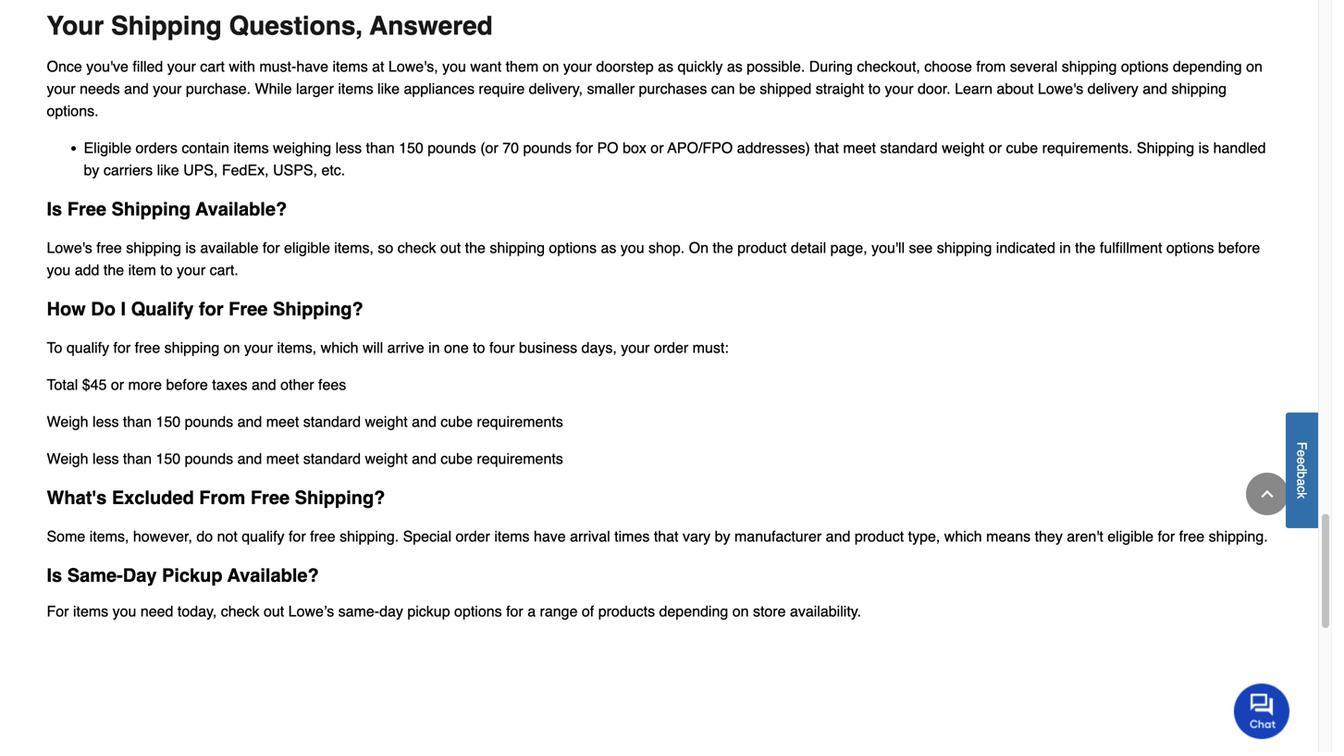 Task type: locate. For each thing, give the bounding box(es) containing it.
0 vertical spatial is
[[47, 198, 62, 220]]

items
[[333, 58, 368, 75], [338, 80, 373, 97], [234, 139, 269, 156], [494, 528, 530, 545], [73, 603, 108, 620]]

not
[[217, 528, 238, 545]]

1 vertical spatial standard
[[303, 413, 361, 430]]

in left one
[[429, 339, 440, 356]]

1 horizontal spatial product
[[855, 528, 904, 545]]

fedex,
[[222, 161, 269, 179]]

your down 'once'
[[47, 80, 76, 97]]

pounds
[[428, 139, 476, 156], [523, 139, 572, 156], [185, 413, 233, 430], [185, 450, 233, 467]]

1 horizontal spatial items,
[[277, 339, 317, 356]]

items up fedex,
[[234, 139, 269, 156]]

0 vertical spatial before
[[1219, 239, 1261, 256]]

delivery,
[[529, 80, 583, 97]]

weighing
[[273, 139, 331, 156]]

doorstep
[[596, 58, 654, 75]]

cube
[[1006, 139, 1038, 156], [441, 413, 473, 430], [441, 450, 473, 467]]

a left range
[[528, 603, 536, 620]]

is left the available
[[185, 239, 196, 256]]

what's
[[47, 487, 107, 508]]

1 horizontal spatial by
[[715, 528, 731, 545]]

as
[[658, 58, 674, 75], [727, 58, 743, 75], [601, 239, 617, 256]]

0 vertical spatial out
[[440, 239, 461, 256]]

and right manufacturer
[[826, 528, 851, 545]]

0 vertical spatial standard
[[880, 139, 938, 156]]

that right addresses)
[[815, 139, 839, 156]]

which left will
[[321, 339, 359, 356]]

qualify right to in the left top of the page
[[66, 339, 109, 356]]

1 vertical spatial qualify
[[242, 528, 285, 545]]

shipping up the filled
[[111, 11, 222, 41]]

lowe's inside the once you've filled your cart with must-have items at lowe's, you want them on your doorstep as quickly as possible. during checkout, choose from several shipping options depending on your needs and your purchase. while larger items like appliances require delivery, smaller purchases can be shipped straight to your door. learn about lowe's delivery and shipping options.
[[1038, 80, 1084, 97]]

pounds right 70
[[523, 139, 572, 156]]

today,
[[178, 603, 217, 620]]

options
[[1121, 58, 1169, 75], [549, 239, 597, 256], [1167, 239, 1215, 256], [454, 603, 502, 620]]

0 horizontal spatial shipping.
[[340, 528, 399, 545]]

items left arrival at the bottom of page
[[494, 528, 530, 545]]

0 horizontal spatial in
[[429, 339, 440, 356]]

1 vertical spatial check
[[221, 603, 260, 620]]

lowe's down several
[[1038, 80, 1084, 97]]

0 horizontal spatial out
[[264, 603, 284, 620]]

your left cart. at the top left
[[177, 261, 206, 278]]

0 horizontal spatial a
[[528, 603, 536, 620]]

eligible right the available
[[284, 239, 330, 256]]

0 horizontal spatial check
[[221, 603, 260, 620]]

0 horizontal spatial by
[[84, 161, 99, 179]]

fees
[[318, 376, 346, 393]]

1 vertical spatial is
[[47, 565, 62, 586]]

2 is from the top
[[47, 565, 62, 586]]

to right one
[[473, 339, 485, 356]]

150 inside eligible orders contain items weighing less than 150 pounds (or 70 pounds for po box or apo/fpo addresses) that meet standard weight or cube requirements. shipping is handled by carriers like ups, fedex, usps, etc.
[[399, 139, 424, 156]]

fulfillment
[[1100, 239, 1163, 256]]

1 horizontal spatial like
[[378, 80, 400, 97]]

weight up special
[[365, 450, 408, 467]]

0 vertical spatial than
[[366, 139, 395, 156]]

depending inside the once you've filled your cart with must-have items at lowe's, you want them on your doorstep as quickly as possible. during checkout, choose from several shipping options depending on your needs and your purchase. while larger items like appliances require delivery, smaller purchases can be shipped straight to your door. learn about lowe's delivery and shipping options.
[[1173, 58, 1242, 75]]

0 horizontal spatial lowe's
[[47, 239, 92, 256]]

1 vertical spatial weigh less than 150 pounds and meet standard weight and cube requirements
[[47, 450, 563, 467]]

shipping inside eligible orders contain items weighing less than 150 pounds (or 70 pounds for po box or apo/fpo addresses) that meet standard weight or cube requirements. shipping is handled by carriers like ups, fedex, usps, etc.
[[1137, 139, 1195, 156]]

1 e from the top
[[1295, 450, 1310, 457]]

and up the from
[[237, 450, 262, 467]]

from
[[977, 58, 1006, 75]]

times
[[615, 528, 650, 545]]

items, inside lowe's free shipping is available for eligible items, so check out the shipping options as you shop. on the product detail page, you'll see shipping indicated in the fulfillment options before you add the item to your cart.
[[334, 239, 374, 256]]

same-
[[338, 603, 380, 620]]

and left other
[[252, 376, 276, 393]]

the right so
[[465, 239, 486, 256]]

0 horizontal spatial is
[[185, 239, 196, 256]]

1 vertical spatial before
[[166, 376, 208, 393]]

0 horizontal spatial have
[[296, 58, 329, 75]]

than inside eligible orders contain items weighing less than 150 pounds (or 70 pounds for po box or apo/fpo addresses) that meet standard weight or cube requirements. shipping is handled by carriers like ups, fedex, usps, etc.
[[366, 139, 395, 156]]

1 horizontal spatial have
[[534, 528, 566, 545]]

for right not
[[289, 528, 306, 545]]

your right "days,"
[[621, 339, 650, 356]]

from
[[199, 487, 245, 508]]

1 is from the top
[[47, 198, 62, 220]]

1 horizontal spatial lowe's
[[1038, 80, 1084, 97]]

as up can
[[727, 58, 743, 75]]

items, for which
[[277, 339, 317, 356]]

weight
[[942, 139, 985, 156], [365, 413, 408, 430], [365, 450, 408, 467]]

for right aren't
[[1158, 528, 1175, 545]]

less up etc.
[[336, 139, 362, 156]]

0 vertical spatial which
[[321, 339, 359, 356]]

for
[[47, 603, 69, 620]]

your
[[167, 58, 196, 75], [563, 58, 592, 75], [47, 80, 76, 97], [153, 80, 182, 97], [885, 80, 914, 97], [177, 261, 206, 278], [244, 339, 273, 356], [621, 339, 650, 356]]

0 vertical spatial a
[[1295, 479, 1310, 486]]

1 horizontal spatial before
[[1219, 239, 1261, 256]]

several
[[1010, 58, 1058, 75]]

0 vertical spatial like
[[378, 80, 400, 97]]

0 horizontal spatial eligible
[[284, 239, 330, 256]]

while
[[255, 80, 292, 97]]

items,
[[334, 239, 374, 256], [277, 339, 317, 356], [90, 528, 129, 545]]

150 down more
[[156, 413, 181, 430]]

larger
[[296, 80, 334, 97]]

1 horizontal spatial that
[[815, 139, 839, 156]]

0 horizontal spatial to
[[160, 261, 173, 278]]

1 horizontal spatial in
[[1060, 239, 1071, 256]]

available? down fedex,
[[196, 198, 287, 220]]

1 vertical spatial weigh
[[47, 450, 88, 467]]

qualify
[[66, 339, 109, 356], [242, 528, 285, 545]]

depending up handled
[[1173, 58, 1242, 75]]

e
[[1295, 450, 1310, 457], [1295, 457, 1310, 464]]

qualify
[[131, 298, 194, 320]]

your down checkout, at right top
[[885, 80, 914, 97]]

0 vertical spatial shipping?
[[273, 298, 363, 320]]

aren't
[[1067, 528, 1104, 545]]

your left cart
[[167, 58, 196, 75]]

is left handled
[[1199, 139, 1210, 156]]

to down checkout, at right top
[[869, 80, 881, 97]]

0 vertical spatial cube
[[1006, 139, 1038, 156]]

2 horizontal spatial items,
[[334, 239, 374, 256]]

0 vertical spatial qualify
[[66, 339, 109, 356]]

and down the taxes
[[237, 413, 262, 430]]

150 down appliances
[[399, 139, 424, 156]]

eligible
[[284, 239, 330, 256], [1108, 528, 1154, 545]]

0 horizontal spatial as
[[601, 239, 617, 256]]

in
[[1060, 239, 1071, 256], [429, 339, 440, 356]]

1 horizontal spatial a
[[1295, 479, 1310, 486]]

less up what's
[[93, 450, 119, 467]]

0 vertical spatial order
[[654, 339, 689, 356]]

a up k
[[1295, 479, 1310, 486]]

choose
[[925, 58, 972, 75]]

less inside eligible orders contain items weighing less than 150 pounds (or 70 pounds for po box or apo/fpo addresses) that meet standard weight or cube requirements. shipping is handled by carriers like ups, fedex, usps, etc.
[[336, 139, 362, 156]]

some items, however, do not qualify for free shipping. special order items have arrival times that vary by manufacturer and product type, which means they aren't eligible for free shipping.
[[47, 528, 1268, 545]]

weight down learn
[[942, 139, 985, 156]]

and right 'delivery'
[[1143, 80, 1168, 97]]

2 vertical spatial less
[[93, 450, 119, 467]]

than right weighing
[[366, 139, 395, 156]]

total
[[47, 376, 78, 393]]

1 vertical spatial items,
[[277, 339, 317, 356]]

one
[[444, 339, 469, 356]]

as up purchases
[[658, 58, 674, 75]]

0 vertical spatial shipping
[[111, 11, 222, 41]]

qualify right not
[[242, 528, 285, 545]]

0 vertical spatial meet
[[843, 139, 876, 156]]

your
[[47, 11, 104, 41]]

items inside eligible orders contain items weighing less than 150 pounds (or 70 pounds for po box or apo/fpo addresses) that meet standard weight or cube requirements. shipping is handled by carriers like ups, fedex, usps, etc.
[[234, 139, 269, 156]]

shipping down the carriers
[[112, 198, 191, 220]]

in right indicated
[[1060, 239, 1071, 256]]

weigh down total
[[47, 413, 88, 430]]

pickup
[[162, 565, 223, 586]]

weight down to qualify for free shipping on your items, which will arrive in one to four business days, your order must:
[[365, 413, 408, 430]]

scroll to top element
[[1247, 473, 1289, 515]]

indicated
[[996, 239, 1056, 256]]

0 vertical spatial check
[[398, 239, 436, 256]]

by down eligible
[[84, 161, 99, 179]]

a
[[1295, 479, 1310, 486], [528, 603, 536, 620]]

e up d
[[1295, 450, 1310, 457]]

meet
[[843, 139, 876, 156], [266, 413, 299, 430], [266, 450, 299, 467]]

weigh
[[47, 413, 88, 430], [47, 450, 88, 467]]

0 vertical spatial free
[[67, 198, 106, 220]]

more
[[128, 376, 162, 393]]

apo/fpo
[[668, 139, 733, 156]]

1 vertical spatial lowe's
[[47, 239, 92, 256]]

product inside lowe's free shipping is available for eligible items, so check out the shipping options as you shop. on the product detail page, you'll see shipping indicated in the fulfillment options before you add the item to your cart.
[[738, 239, 787, 256]]

meet inside eligible orders contain items weighing less than 150 pounds (or 70 pounds for po box or apo/fpo addresses) that meet standard weight or cube requirements. shipping is handled by carriers like ups, fedex, usps, etc.
[[843, 139, 876, 156]]

is
[[47, 198, 62, 220], [47, 565, 62, 586]]

which
[[321, 339, 359, 356], [945, 528, 982, 545]]

answered
[[370, 11, 493, 41]]

1 shipping. from the left
[[340, 528, 399, 545]]

excluded
[[112, 487, 194, 508]]

have up larger
[[296, 58, 329, 75]]

a inside 'button'
[[1295, 479, 1310, 486]]

product left detail
[[738, 239, 787, 256]]

1 vertical spatial shipping
[[1137, 139, 1195, 156]]

or down about
[[989, 139, 1002, 156]]

1 vertical spatial out
[[264, 603, 284, 620]]

requirements
[[477, 413, 563, 430], [477, 450, 563, 467]]

available? up lowe's
[[227, 565, 319, 586]]

like down at
[[378, 80, 400, 97]]

and down arrive
[[412, 413, 437, 430]]

before
[[1219, 239, 1261, 256], [166, 376, 208, 393]]

to
[[47, 339, 62, 356]]

like down orders
[[157, 161, 179, 179]]

2 vertical spatial meet
[[266, 450, 299, 467]]

how do i qualify for free shipping?
[[47, 298, 363, 320]]

or right box
[[651, 139, 664, 156]]

2 weigh less than 150 pounds and meet standard weight and cube requirements from the top
[[47, 450, 563, 467]]

shipping
[[1062, 58, 1117, 75], [1172, 80, 1227, 97], [126, 239, 181, 256], [490, 239, 545, 256], [937, 239, 992, 256], [164, 339, 220, 356]]

order right special
[[456, 528, 490, 545]]

on up the taxes
[[224, 339, 240, 356]]

1 vertical spatial like
[[157, 161, 179, 179]]

which right type,
[[945, 528, 982, 545]]

is for is same-day pickup available?
[[47, 565, 62, 586]]

needs
[[80, 80, 120, 97]]

cube down one
[[441, 413, 473, 430]]

shipping?
[[273, 298, 363, 320], [295, 487, 385, 508]]

for items you need today, check out lowe's same-day pickup options for a range of products depending on store availability.
[[47, 603, 862, 620]]

1 vertical spatial requirements
[[477, 450, 563, 467]]

shipping left handled
[[1137, 139, 1195, 156]]

or right $45 at the left
[[111, 376, 124, 393]]

2 vertical spatial to
[[473, 339, 485, 356]]

pounds down total $45 or more before taxes and other fees
[[185, 413, 233, 430]]

1 horizontal spatial which
[[945, 528, 982, 545]]

can
[[711, 80, 735, 97]]

1 horizontal spatial depending
[[1173, 58, 1242, 75]]

weigh up what's
[[47, 450, 88, 467]]

possible.
[[747, 58, 805, 75]]

lowe's inside lowe's free shipping is available for eligible items, so check out the shipping options as you shop. on the product detail page, you'll see shipping indicated in the fulfillment options before you add the item to your cart.
[[47, 239, 92, 256]]

0 vertical spatial weigh
[[47, 413, 88, 430]]

0 vertical spatial items,
[[334, 239, 374, 256]]

chat invite button image
[[1234, 683, 1291, 739]]

depending right products
[[659, 603, 729, 620]]

and up special
[[412, 450, 437, 467]]

0 vertical spatial 150
[[399, 139, 424, 156]]

2 vertical spatial standard
[[303, 450, 361, 467]]

2 vertical spatial than
[[123, 450, 152, 467]]

have left arrival at the bottom of page
[[534, 528, 566, 545]]

the
[[465, 239, 486, 256], [713, 239, 734, 256], [1075, 239, 1096, 256], [104, 261, 124, 278]]

0 vertical spatial less
[[336, 139, 362, 156]]

during
[[810, 58, 853, 75]]

0 vertical spatial eligible
[[284, 239, 330, 256]]

1 vertical spatial product
[[855, 528, 904, 545]]

order left must:
[[654, 339, 689, 356]]

on up handled
[[1247, 58, 1263, 75]]

see
[[909, 239, 933, 256]]

items right the for
[[73, 603, 108, 620]]

150
[[399, 139, 424, 156], [156, 413, 181, 430], [156, 450, 181, 467]]

check right today,
[[221, 603, 260, 620]]

or
[[651, 139, 664, 156], [989, 139, 1002, 156], [111, 376, 124, 393]]

product
[[738, 239, 787, 256], [855, 528, 904, 545]]

with
[[229, 58, 255, 75]]

to inside lowe's free shipping is available for eligible items, so check out the shipping options as you shop. on the product detail page, you'll see shipping indicated in the fulfillment options before you add the item to your cart.
[[160, 261, 173, 278]]

once you've filled your cart with must-have items at lowe's, you want them on your doorstep as quickly as possible. during checkout, choose from several shipping options depending on your needs and your purchase. while larger items like appliances require delivery, smaller purchases can be shipped straight to your door. learn about lowe's delivery and shipping options.
[[47, 58, 1263, 119]]

0 vertical spatial depending
[[1173, 58, 1242, 75]]

to inside the once you've filled your cart with must-have items at lowe's, you want them on your doorstep as quickly as possible. during checkout, choose from several shipping options depending on your needs and your purchase. while larger items like appliances require delivery, smaller purchases can be shipped straight to your door. learn about lowe's delivery and shipping options.
[[869, 80, 881, 97]]

weigh less than 150 pounds and meet standard weight and cube requirements
[[47, 413, 563, 430], [47, 450, 563, 467]]

items, up the same- at the left bottom of the page
[[90, 528, 129, 545]]

0 vertical spatial lowe's
[[1038, 80, 1084, 97]]

free down cart. at the top left
[[229, 298, 268, 320]]

0 horizontal spatial product
[[738, 239, 787, 256]]

0 vertical spatial to
[[869, 80, 881, 97]]

for
[[576, 139, 593, 156], [263, 239, 280, 256], [199, 298, 224, 320], [113, 339, 131, 356], [289, 528, 306, 545], [1158, 528, 1175, 545], [506, 603, 524, 620]]

be
[[739, 80, 756, 97]]

shipping. left special
[[340, 528, 399, 545]]

lowe's up add
[[47, 239, 92, 256]]

1 vertical spatial depending
[[659, 603, 729, 620]]

order
[[654, 339, 689, 356], [456, 528, 490, 545]]

that left vary
[[654, 528, 679, 545]]

0 vertical spatial weigh less than 150 pounds and meet standard weight and cube requirements
[[47, 413, 563, 430]]

once
[[47, 58, 82, 75]]

as left shop.
[[601, 239, 617, 256]]

eligible inside lowe's free shipping is available for eligible items, so check out the shipping options as you shop. on the product detail page, you'll see shipping indicated in the fulfillment options before you add the item to your cart.
[[284, 239, 330, 256]]

1 vertical spatial by
[[715, 528, 731, 545]]

eligible right aren't
[[1108, 528, 1154, 545]]

items, up other
[[277, 339, 317, 356]]

as inside lowe's free shipping is available for eligible items, so check out the shipping options as you shop. on the product detail page, you'll see shipping indicated in the fulfillment options before you add the item to your cart.
[[601, 239, 617, 256]]

cube down about
[[1006, 139, 1038, 156]]

1 vertical spatial less
[[93, 413, 119, 430]]

0 vertical spatial requirements
[[477, 413, 563, 430]]

to right the item
[[160, 261, 173, 278]]

than up excluded
[[123, 450, 152, 467]]

you left need
[[113, 603, 136, 620]]

at
[[372, 58, 384, 75]]

2 weigh from the top
[[47, 450, 88, 467]]

out right so
[[440, 239, 461, 256]]

items, left so
[[334, 239, 374, 256]]

out left lowe's
[[264, 603, 284, 620]]

is inside lowe's free shipping is available for eligible items, so check out the shipping options as you shop. on the product detail page, you'll see shipping indicated in the fulfillment options before you add the item to your cart.
[[185, 239, 196, 256]]

pounds left (or
[[428, 139, 476, 156]]

150 up excluded
[[156, 450, 181, 467]]

2 requirements from the top
[[477, 450, 563, 467]]

days,
[[582, 339, 617, 356]]

by right vary
[[715, 528, 731, 545]]

check right so
[[398, 239, 436, 256]]

orders
[[136, 139, 178, 156]]

purchase.
[[186, 80, 251, 97]]

1 horizontal spatial qualify
[[242, 528, 285, 545]]

0 horizontal spatial which
[[321, 339, 359, 356]]

less
[[336, 139, 362, 156], [93, 413, 119, 430], [93, 450, 119, 467]]

on
[[543, 58, 559, 75], [1247, 58, 1263, 75], [224, 339, 240, 356], [733, 603, 749, 620]]

available
[[200, 239, 259, 256]]

1 horizontal spatial check
[[398, 239, 436, 256]]

0 vertical spatial that
[[815, 139, 839, 156]]

shipped
[[760, 80, 812, 97]]

1 vertical spatial have
[[534, 528, 566, 545]]

weight inside eligible orders contain items weighing less than 150 pounds (or 70 pounds for po box or apo/fpo addresses) that meet standard weight or cube requirements. shipping is handled by carriers like ups, fedex, usps, etc.
[[942, 139, 985, 156]]

like inside eligible orders contain items weighing less than 150 pounds (or 70 pounds for po box or apo/fpo addresses) that meet standard weight or cube requirements. shipping is handled by carriers like ups, fedex, usps, etc.
[[157, 161, 179, 179]]

0 horizontal spatial like
[[157, 161, 179, 179]]

less down $45 at the left
[[93, 413, 119, 430]]

appliances
[[404, 80, 475, 97]]



Task type: describe. For each thing, give the bounding box(es) containing it.
70
[[503, 139, 519, 156]]

is for is free shipping available?
[[47, 198, 62, 220]]

etc.
[[322, 161, 345, 179]]

0 horizontal spatial or
[[111, 376, 124, 393]]

is free shipping available?
[[47, 198, 287, 220]]

detail
[[791, 239, 827, 256]]

1 vertical spatial 150
[[156, 413, 181, 430]]

carriers
[[104, 161, 153, 179]]

means
[[987, 528, 1031, 545]]

1 horizontal spatial or
[[651, 139, 664, 156]]

c
[[1295, 486, 1310, 492]]

on up "delivery," on the top of the page
[[543, 58, 559, 75]]

0 horizontal spatial depending
[[659, 603, 729, 620]]

like inside the once you've filled your cart with must-have items at lowe's, you want them on your doorstep as quickly as possible. during checkout, choose from several shipping options depending on your needs and your purchase. while larger items like appliances require delivery, smaller purchases can be shipped straight to your door. learn about lowe's delivery and shipping options.
[[378, 80, 400, 97]]

in inside lowe's free shipping is available for eligible items, so check out the shipping options as you shop. on the product detail page, you'll see shipping indicated in the fulfillment options before you add the item to your cart.
[[1060, 239, 1071, 256]]

1 horizontal spatial as
[[658, 58, 674, 75]]

0 horizontal spatial items,
[[90, 528, 129, 545]]

your down the filled
[[153, 80, 182, 97]]

0 horizontal spatial that
[[654, 528, 679, 545]]

vary
[[683, 528, 711, 545]]

f e e d b a c k button
[[1286, 413, 1319, 528]]

your inside lowe's free shipping is available for eligible items, so check out the shipping options as you shop. on the product detail page, you'll see shipping indicated in the fulfillment options before you add the item to your cart.
[[177, 261, 206, 278]]

on
[[689, 239, 709, 256]]

d
[[1295, 464, 1310, 472]]

do
[[91, 298, 116, 320]]

products
[[598, 603, 655, 620]]

2 vertical spatial 150
[[156, 450, 181, 467]]

0 horizontal spatial before
[[166, 376, 208, 393]]

other
[[280, 376, 314, 393]]

of
[[582, 603, 594, 620]]

store
[[753, 603, 786, 620]]

options.
[[47, 102, 99, 119]]

1 vertical spatial eligible
[[1108, 528, 1154, 545]]

free inside lowe's free shipping is available for eligible items, so check out the shipping options as you shop. on the product detail page, you'll see shipping indicated in the fulfillment options before you add the item to your cart.
[[96, 239, 122, 256]]

1 vertical spatial free
[[229, 298, 268, 320]]

2 horizontal spatial or
[[989, 139, 1002, 156]]

require
[[479, 80, 525, 97]]

do
[[197, 528, 213, 545]]

options inside the once you've filled your cart with must-have items at lowe's, you want them on your doorstep as quickly as possible. during checkout, choose from several shipping options depending on your needs and your purchase. while larger items like appliances require delivery, smaller purchases can be shipped straight to your door. learn about lowe's delivery and shipping options.
[[1121, 58, 1169, 75]]

you left shop.
[[621, 239, 645, 256]]

eligible orders contain items weighing less than 150 pounds (or 70 pounds for po box or apo/fpo addresses) that meet standard weight or cube requirements. shipping is handled by carriers like ups, fedex, usps, etc.
[[84, 139, 1266, 179]]

they
[[1035, 528, 1063, 545]]

items down at
[[338, 80, 373, 97]]

questions,
[[229, 11, 363, 41]]

$45
[[82, 376, 107, 393]]

you'll
[[872, 239, 905, 256]]

f
[[1295, 442, 1310, 450]]

door.
[[918, 80, 951, 97]]

the right on on the right top of the page
[[713, 239, 734, 256]]

some
[[47, 528, 85, 545]]

for down cart. at the top left
[[199, 298, 224, 320]]

straight
[[816, 80, 865, 97]]

1 vertical spatial cube
[[441, 413, 473, 430]]

what's excluded from free shipping?
[[47, 487, 385, 508]]

chevron up image
[[1259, 485, 1277, 503]]

contain
[[182, 139, 229, 156]]

addresses)
[[737, 139, 810, 156]]

handled
[[1214, 139, 1266, 156]]

add
[[75, 261, 99, 278]]

shop.
[[649, 239, 685, 256]]

pounds up "what's excluded from free shipping?"
[[185, 450, 233, 467]]

four
[[489, 339, 515, 356]]

k
[[1295, 492, 1310, 499]]

1 vertical spatial meet
[[266, 413, 299, 430]]

1 vertical spatial shipping?
[[295, 487, 385, 508]]

have inside the once you've filled your cart with must-have items at lowe's, you want them on your doorstep as quickly as possible. during checkout, choose from several shipping options depending on your needs and your purchase. while larger items like appliances require delivery, smaller purchases can be shipped straight to your door. learn about lowe's delivery and shipping options.
[[296, 58, 329, 75]]

f e e d b a c k
[[1295, 442, 1310, 499]]

2 vertical spatial cube
[[441, 450, 473, 467]]

the left fulfillment
[[1075, 239, 1096, 256]]

1 vertical spatial weight
[[365, 413, 408, 430]]

about
[[997, 80, 1034, 97]]

0 horizontal spatial qualify
[[66, 339, 109, 356]]

however,
[[133, 528, 192, 545]]

for inside lowe's free shipping is available for eligible items, so check out the shipping options as you shop. on the product detail page, you'll see shipping indicated in the fulfillment options before you add the item to your cart.
[[263, 239, 280, 256]]

1 vertical spatial in
[[429, 339, 440, 356]]

for left range
[[506, 603, 524, 620]]

delivery
[[1088, 80, 1139, 97]]

you left add
[[47, 261, 71, 278]]

1 weigh from the top
[[47, 413, 88, 430]]

item
[[128, 261, 156, 278]]

2 vertical spatial shipping
[[112, 198, 191, 220]]

1 vertical spatial than
[[123, 413, 152, 430]]

your up "delivery," on the top of the page
[[563, 58, 592, 75]]

0 vertical spatial available?
[[196, 198, 287, 220]]

for inside eligible orders contain items weighing less than 150 pounds (or 70 pounds for po box or apo/fpo addresses) that meet standard weight or cube requirements. shipping is handled by carriers like ups, fedex, usps, etc.
[[576, 139, 593, 156]]

2 vertical spatial free
[[251, 487, 290, 508]]

your up the taxes
[[244, 339, 273, 356]]

1 weigh less than 150 pounds and meet standard weight and cube requirements from the top
[[47, 413, 563, 430]]

2 shipping. from the left
[[1209, 528, 1268, 545]]

by inside eligible orders contain items weighing less than 150 pounds (or 70 pounds for po box or apo/fpo addresses) that meet standard weight or cube requirements. shipping is handled by carriers like ups, fedex, usps, etc.
[[84, 161, 99, 179]]

so
[[378, 239, 394, 256]]

checkout,
[[857, 58, 921, 75]]

eligible
[[84, 139, 131, 156]]

must:
[[693, 339, 729, 356]]

is inside eligible orders contain items weighing less than 150 pounds (or 70 pounds for po box or apo/fpo addresses) that meet standard weight or cube requirements. shipping is handled by carriers like ups, fedex, usps, etc.
[[1199, 139, 1210, 156]]

filled
[[133, 58, 163, 75]]

out inside lowe's free shipping is available for eligible items, so check out the shipping options as you shop. on the product detail page, you'll see shipping indicated in the fulfillment options before you add the item to your cart.
[[440, 239, 461, 256]]

2 vertical spatial weight
[[365, 450, 408, 467]]

the right add
[[104, 261, 124, 278]]

pickup
[[407, 603, 450, 620]]

(or
[[480, 139, 499, 156]]

is same-day pickup available?
[[47, 565, 319, 586]]

1 requirements from the top
[[477, 413, 563, 430]]

cube inside eligible orders contain items weighing less than 150 pounds (or 70 pounds for po box or apo/fpo addresses) that meet standard weight or cube requirements. shipping is handled by carriers like ups, fedex, usps, etc.
[[1006, 139, 1038, 156]]

lowe's free shipping is available for eligible items, so check out the shipping options as you shop. on the product detail page, you'll see shipping indicated in the fulfillment options before you add the item to your cart.
[[47, 239, 1261, 278]]

1 vertical spatial which
[[945, 528, 982, 545]]

2 e from the top
[[1295, 457, 1310, 464]]

type,
[[908, 528, 940, 545]]

0 horizontal spatial order
[[456, 528, 490, 545]]

day
[[380, 603, 403, 620]]

1 horizontal spatial order
[[654, 339, 689, 356]]

day
[[123, 565, 157, 586]]

and down the filled
[[124, 80, 149, 97]]

page,
[[831, 239, 868, 256]]

box
[[623, 139, 647, 156]]

quickly
[[678, 58, 723, 75]]

1 vertical spatial a
[[528, 603, 536, 620]]

2 horizontal spatial as
[[727, 58, 743, 75]]

to qualify for free shipping on your items, which will arrive in one to four business days, your order must:
[[47, 339, 729, 356]]

on left the "store" at the right bottom of page
[[733, 603, 749, 620]]

you inside the once you've filled your cart with must-have items at lowe's, you want them on your doorstep as quickly as possible. during checkout, choose from several shipping options depending on your needs and your purchase. while larger items like appliances require delivery, smaller purchases can be shipped straight to your door. learn about lowe's delivery and shipping options.
[[442, 58, 466, 75]]

standard inside eligible orders contain items weighing less than 150 pounds (or 70 pounds for po box or apo/fpo addresses) that meet standard weight or cube requirements. shipping is handled by carriers like ups, fedex, usps, etc.
[[880, 139, 938, 156]]

how
[[47, 298, 86, 320]]

usps,
[[273, 161, 317, 179]]

range
[[540, 603, 578, 620]]

learn
[[955, 80, 993, 97]]

requirements.
[[1043, 139, 1133, 156]]

for down i
[[113, 339, 131, 356]]

items left at
[[333, 58, 368, 75]]

1 horizontal spatial to
[[473, 339, 485, 356]]

want
[[470, 58, 502, 75]]

items, for so
[[334, 239, 374, 256]]

that inside eligible orders contain items weighing less than 150 pounds (or 70 pounds for po box or apo/fpo addresses) that meet standard weight or cube requirements. shipping is handled by carriers like ups, fedex, usps, etc.
[[815, 139, 839, 156]]

must-
[[259, 58, 296, 75]]

same-
[[67, 565, 123, 586]]

1 vertical spatial available?
[[227, 565, 319, 586]]

manufacturer
[[735, 528, 822, 545]]

cart
[[200, 58, 225, 75]]

special
[[403, 528, 452, 545]]

check inside lowe's free shipping is available for eligible items, so check out the shipping options as you shop. on the product detail page, you'll see shipping indicated in the fulfillment options before you add the item to your cart.
[[398, 239, 436, 256]]

them
[[506, 58, 539, 75]]

business
[[519, 339, 578, 356]]

before inside lowe's free shipping is available for eligible items, so check out the shipping options as you shop. on the product detail page, you'll see shipping indicated in the fulfillment options before you add the item to your cart.
[[1219, 239, 1261, 256]]



Task type: vqa. For each thing, say whether or not it's contained in the screenshot.
cube
yes



